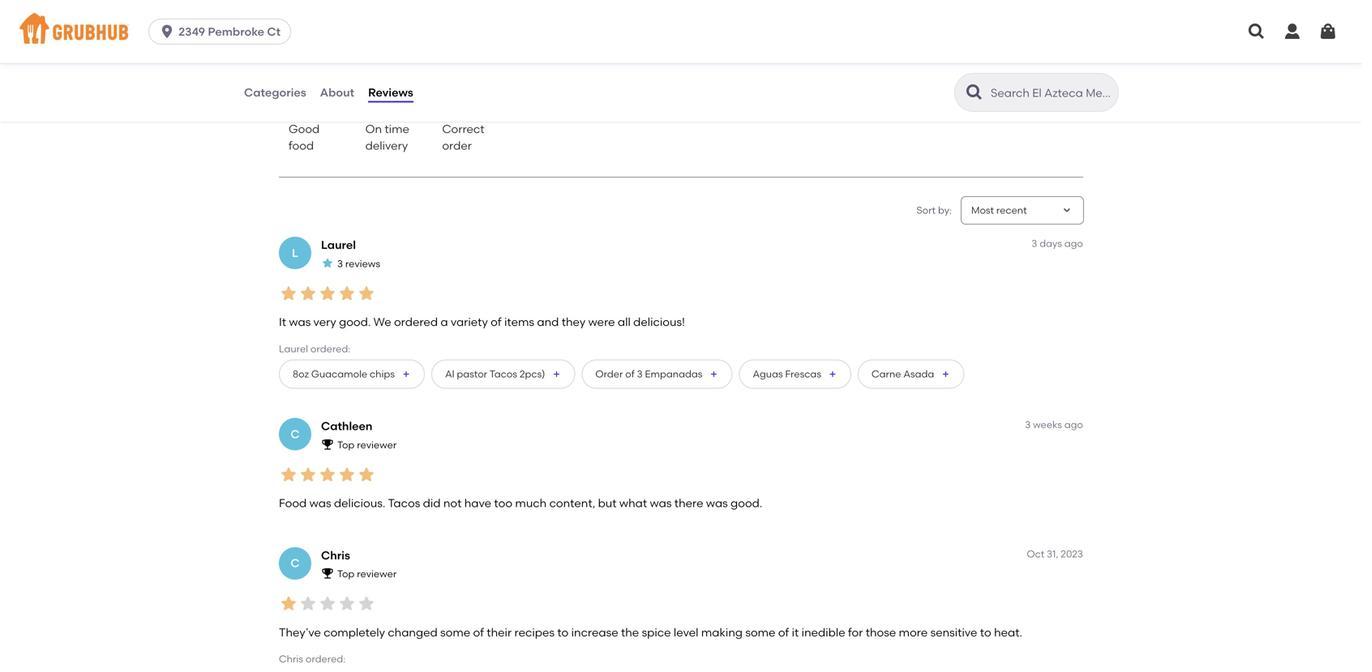 Task type: describe. For each thing, give the bounding box(es) containing it.
sort by:
[[917, 204, 952, 216]]

plus icon image for aguas frescas
[[828, 370, 838, 379]]

delicious.
[[334, 497, 386, 510]]

changed
[[388, 626, 438, 639]]

2349
[[179, 25, 205, 39]]

restaurant-
[[592, 24, 710, 47]]

Search El Azteca Mexican Restaurant-Mahwah search field
[[990, 85, 1114, 101]]

of inside button
[[626, 368, 635, 380]]

more
[[899, 626, 928, 639]]

aguas frescas
[[753, 368, 822, 380]]

top for cathleen
[[337, 439, 355, 451]]

categories
[[244, 85, 306, 99]]

chris for chris ordered:
[[279, 653, 303, 665]]

very
[[314, 315, 336, 329]]

food
[[279, 497, 307, 510]]

completely
[[324, 626, 385, 639]]

good food
[[289, 122, 320, 153]]

asada
[[904, 368, 935, 380]]

heat.
[[995, 626, 1023, 639]]

3 reviews
[[337, 258, 380, 270]]

l
[[292, 246, 298, 260]]

1 to from the left
[[558, 626, 569, 639]]

a
[[441, 315, 448, 329]]

3 inside button
[[637, 368, 643, 380]]

was right there
[[706, 497, 728, 510]]

reviewer for cathleen
[[357, 439, 397, 451]]

plus icon image for order of 3 empanadas
[[709, 370, 719, 379]]

about button
[[319, 63, 355, 122]]

8oz guacamole chips button
[[279, 360, 425, 389]]

it was very good. we ordered a variety of items and they were all delicious!
[[279, 315, 685, 329]]

inedible
[[802, 626, 846, 639]]

top for chris
[[337, 568, 355, 580]]

it
[[279, 315, 286, 329]]

frescas
[[786, 368, 822, 380]]

chris ordered:
[[279, 653, 346, 665]]

plus icon image for al pastor tacos 2pcs)
[[552, 370, 562, 379]]

about
[[320, 85, 355, 99]]

too
[[494, 497, 513, 510]]

ago for food was delicious. tacos did not have too much content, but what was there was good.
[[1065, 419, 1084, 431]]

all
[[618, 315, 631, 329]]

order of 3 empanadas
[[596, 368, 703, 380]]

oct 31, 2023
[[1027, 548, 1084, 560]]

their
[[487, 626, 512, 639]]

were
[[589, 315, 615, 329]]

c for chris
[[291, 557, 300, 570]]

c for cathleen
[[291, 428, 300, 441]]

2023
[[1061, 548, 1084, 560]]

most recent
[[972, 204, 1028, 216]]

most
[[972, 204, 995, 216]]

2 some from the left
[[746, 626, 776, 639]]

ratings
[[311, 77, 350, 91]]

food was delicious. tacos did not have too much content, but what was there was good.
[[279, 497, 763, 510]]

carne asada
[[872, 368, 935, 380]]

level
[[674, 626, 699, 639]]

3 days ago
[[1032, 238, 1084, 250]]

pastor
[[457, 368, 488, 380]]

order
[[596, 368, 623, 380]]

on time delivery
[[366, 122, 410, 153]]

have
[[465, 497, 492, 510]]

2349 pembroke ct button
[[149, 19, 298, 45]]

1 vertical spatial good.
[[731, 497, 763, 510]]

on
[[366, 122, 382, 136]]

of left their
[[473, 626, 484, 639]]

laurel for laurel
[[321, 238, 356, 252]]

weeks
[[1034, 419, 1063, 431]]

not
[[444, 497, 462, 510]]

was right what
[[650, 497, 672, 510]]

but
[[598, 497, 617, 510]]

increase
[[572, 626, 619, 639]]

cathleen
[[321, 420, 373, 433]]

al pastor tacos 2pcs)
[[445, 368, 545, 380]]

making
[[702, 626, 743, 639]]

did
[[423, 497, 441, 510]]

3 for 3 days ago
[[1032, 238, 1038, 250]]

there
[[675, 497, 704, 510]]

we
[[374, 315, 392, 329]]

trophy icon image for cathleen
[[321, 438, 334, 451]]

order
[[442, 139, 472, 153]]

aguas
[[753, 368, 783, 380]]

it
[[792, 626, 799, 639]]

delivery
[[366, 139, 408, 153]]

main navigation navigation
[[0, 0, 1363, 63]]

sensitive
[[931, 626, 978, 639]]

days
[[1040, 238, 1063, 250]]

those
[[866, 626, 897, 639]]

8oz
[[293, 368, 309, 380]]

3 for 3 reviews
[[337, 258, 343, 270]]

ct
[[267, 25, 281, 39]]

they've
[[279, 626, 321, 639]]



Task type: vqa. For each thing, say whether or not it's contained in the screenshot.
Southcenter
no



Task type: locate. For each thing, give the bounding box(es) containing it.
1 vertical spatial for
[[849, 626, 863, 639]]

plus icon image for carne asada
[[941, 370, 951, 379]]

1 horizontal spatial laurel
[[321, 238, 356, 252]]

ordered: for laurel ordered:
[[311, 343, 351, 355]]

for left "those"
[[849, 626, 863, 639]]

correct order
[[442, 122, 485, 153]]

to
[[558, 626, 569, 639], [981, 626, 992, 639]]

2 top from the top
[[337, 568, 355, 580]]

0 horizontal spatial good.
[[339, 315, 371, 329]]

ago for it was very good. we ordered a variety of items and they were all delicious!
[[1065, 238, 1084, 250]]

ago
[[1065, 238, 1084, 250], [1065, 419, 1084, 431]]

298
[[289, 77, 309, 91]]

carne
[[872, 368, 902, 380]]

1 vertical spatial c
[[291, 557, 300, 570]]

to left heat.
[[981, 626, 992, 639]]

1 horizontal spatial tacos
[[490, 368, 518, 380]]

much
[[515, 497, 547, 510]]

plus icon image inside al pastor tacos 2pcs) button
[[552, 370, 562, 379]]

laurel up 8oz
[[279, 343, 308, 355]]

categories button
[[243, 63, 307, 122]]

1 vertical spatial ordered:
[[306, 653, 346, 665]]

2 trophy icon image from the top
[[321, 567, 334, 580]]

plus icon image right empanadas
[[709, 370, 719, 379]]

ordered: down they've
[[306, 653, 346, 665]]

2 ago from the top
[[1065, 419, 1084, 431]]

0 horizontal spatial for
[[374, 24, 402, 47]]

c left cathleen
[[291, 428, 300, 441]]

1 vertical spatial top
[[337, 568, 355, 580]]

svg image
[[1248, 22, 1267, 41], [1283, 22, 1303, 41], [1319, 22, 1339, 41], [159, 24, 175, 40]]

3 left reviews
[[337, 258, 343, 270]]

azteca
[[429, 24, 499, 47]]

reviews up "time"
[[368, 85, 414, 99]]

2 top reviewer from the top
[[337, 568, 397, 580]]

reviews
[[345, 258, 380, 270]]

3 right order
[[637, 368, 643, 380]]

reviewer up completely
[[357, 568, 397, 580]]

ago right days
[[1065, 238, 1084, 250]]

empanadas
[[645, 368, 703, 380]]

2 plus icon image from the left
[[552, 370, 562, 379]]

for left el
[[374, 24, 402, 47]]

reviews button
[[368, 63, 414, 122]]

1 reviewer from the top
[[357, 439, 397, 451]]

1 horizontal spatial to
[[981, 626, 992, 639]]

search icon image
[[965, 83, 985, 102]]

ordered: for chris ordered:
[[306, 653, 346, 665]]

reviews for el azteca mexican restaurant-mahwah
[[289, 24, 794, 47]]

was right it
[[289, 315, 311, 329]]

of right order
[[626, 368, 635, 380]]

0 vertical spatial reviewer
[[357, 439, 397, 451]]

top reviewer for cathleen
[[337, 439, 397, 451]]

plus icon image inside order of 3 empanadas button
[[709, 370, 719, 379]]

5 plus icon image from the left
[[941, 370, 951, 379]]

1 vertical spatial reviewer
[[357, 568, 397, 580]]

reviews
[[289, 24, 369, 47], [368, 85, 414, 99]]

good. right there
[[731, 497, 763, 510]]

laurel ordered:
[[279, 343, 351, 355]]

0 vertical spatial top reviewer
[[337, 439, 397, 451]]

3 plus icon image from the left
[[709, 370, 719, 379]]

correct
[[442, 122, 485, 136]]

sort
[[917, 204, 936, 216]]

1 vertical spatial tacos
[[388, 497, 420, 510]]

tacos left did
[[388, 497, 420, 510]]

0 vertical spatial good.
[[339, 315, 371, 329]]

reviews up ratings
[[289, 24, 369, 47]]

3 left weeks
[[1026, 419, 1031, 431]]

1 some from the left
[[441, 626, 471, 639]]

good. left we
[[339, 315, 371, 329]]

items
[[505, 315, 535, 329]]

0 vertical spatial top
[[337, 439, 355, 451]]

time
[[385, 122, 410, 136]]

ago right weeks
[[1065, 419, 1084, 431]]

1 vertical spatial reviews
[[368, 85, 414, 99]]

0 horizontal spatial to
[[558, 626, 569, 639]]

1 vertical spatial chris
[[279, 653, 303, 665]]

1 horizontal spatial good.
[[731, 497, 763, 510]]

0 horizontal spatial laurel
[[279, 343, 308, 355]]

2 reviewer from the top
[[357, 568, 397, 580]]

Sort by: field
[[972, 203, 1028, 218]]

by:
[[939, 204, 952, 216]]

298 ratings
[[289, 77, 350, 91]]

reviews inside button
[[368, 85, 414, 99]]

0 horizontal spatial tacos
[[388, 497, 420, 510]]

1 vertical spatial top reviewer
[[337, 568, 397, 580]]

was
[[289, 315, 311, 329], [310, 497, 331, 510], [650, 497, 672, 510], [706, 497, 728, 510]]

what
[[620, 497, 647, 510]]

delicious!
[[634, 315, 685, 329]]

plus icon image inside carne asada button
[[941, 370, 951, 379]]

plus icon image inside the 8oz guacamole chips 'button'
[[402, 370, 411, 379]]

star icon image
[[289, 49, 312, 71], [312, 49, 334, 71], [334, 49, 357, 71], [357, 49, 380, 71], [380, 49, 402, 71], [380, 49, 402, 71], [321, 257, 334, 270], [279, 284, 299, 303], [299, 284, 318, 303], [318, 284, 337, 303], [337, 284, 357, 303], [357, 284, 376, 303], [279, 465, 299, 485], [299, 465, 318, 485], [318, 465, 337, 485], [337, 465, 357, 485], [357, 465, 376, 485], [279, 594, 299, 614], [299, 594, 318, 614], [318, 594, 337, 614], [337, 594, 357, 614], [357, 594, 376, 614]]

plus icon image
[[402, 370, 411, 379], [552, 370, 562, 379], [709, 370, 719, 379], [828, 370, 838, 379], [941, 370, 951, 379]]

chips
[[370, 368, 395, 380]]

reviewer down cathleen
[[357, 439, 397, 451]]

chris down delicious.
[[321, 549, 350, 562]]

1 vertical spatial laurel
[[279, 343, 308, 355]]

top reviewer down cathleen
[[337, 439, 397, 451]]

reviews for reviews
[[368, 85, 414, 99]]

food
[[289, 139, 314, 153]]

1 top from the top
[[337, 439, 355, 451]]

aguas frescas button
[[739, 360, 852, 389]]

laurel for laurel ordered:
[[279, 343, 308, 355]]

variety
[[451, 315, 488, 329]]

plus icon image right asada
[[941, 370, 951, 379]]

1 vertical spatial trophy icon image
[[321, 567, 334, 580]]

trophy icon image down cathleen
[[321, 438, 334, 451]]

31,
[[1047, 548, 1059, 560]]

0 vertical spatial chris
[[321, 549, 350, 562]]

1 ago from the top
[[1065, 238, 1084, 250]]

trophy icon image up completely
[[321, 567, 334, 580]]

for
[[374, 24, 402, 47], [849, 626, 863, 639]]

reviewer for chris
[[357, 568, 397, 580]]

some right changed
[[441, 626, 471, 639]]

chris for chris
[[321, 549, 350, 562]]

laurel
[[321, 238, 356, 252], [279, 343, 308, 355]]

1 trophy icon image from the top
[[321, 438, 334, 451]]

1 vertical spatial ago
[[1065, 419, 1084, 431]]

tacos left 2pcs)
[[490, 368, 518, 380]]

1 plus icon image from the left
[[402, 370, 411, 379]]

some left it
[[746, 626, 776, 639]]

was right food
[[310, 497, 331, 510]]

trophy icon image
[[321, 438, 334, 451], [321, 567, 334, 580]]

oct
[[1027, 548, 1045, 560]]

2 c from the top
[[291, 557, 300, 570]]

chris down they've
[[279, 653, 303, 665]]

plus icon image for 8oz guacamole chips
[[402, 370, 411, 379]]

tacos inside al pastor tacos 2pcs) button
[[490, 368, 518, 380]]

spice
[[642, 626, 671, 639]]

mahwah
[[710, 24, 794, 47]]

0 horizontal spatial some
[[441, 626, 471, 639]]

3 left days
[[1032, 238, 1038, 250]]

2349 pembroke ct
[[179, 25, 281, 39]]

reviews for reviews for el azteca mexican restaurant-mahwah
[[289, 24, 369, 47]]

el
[[406, 24, 424, 47]]

plus icon image inside the aguas frescas button
[[828, 370, 838, 379]]

to right recipes
[[558, 626, 569, 639]]

caret down icon image
[[1061, 204, 1074, 217]]

good
[[289, 122, 320, 136]]

4 plus icon image from the left
[[828, 370, 838, 379]]

plus icon image right 2pcs)
[[552, 370, 562, 379]]

1 horizontal spatial for
[[849, 626, 863, 639]]

top reviewer for chris
[[337, 568, 397, 580]]

top down cathleen
[[337, 439, 355, 451]]

0 vertical spatial tacos
[[490, 368, 518, 380]]

content,
[[550, 497, 596, 510]]

and
[[537, 315, 559, 329]]

laurel up '3 reviews'
[[321, 238, 356, 252]]

plus icon image right frescas
[[828, 370, 838, 379]]

1 c from the top
[[291, 428, 300, 441]]

recent
[[997, 204, 1028, 216]]

1 horizontal spatial chris
[[321, 549, 350, 562]]

0 vertical spatial trophy icon image
[[321, 438, 334, 451]]

8oz guacamole chips
[[293, 368, 395, 380]]

recipes
[[515, 626, 555, 639]]

0 vertical spatial for
[[374, 24, 402, 47]]

mexican
[[504, 24, 587, 47]]

svg image inside the 2349 pembroke ct button
[[159, 24, 175, 40]]

they've completely changed some of their recipes to increase the spice level making some of it inedible for those more sensitive to heat.
[[279, 626, 1023, 639]]

top reviewer up completely
[[337, 568, 397, 580]]

trophy icon image for chris
[[321, 567, 334, 580]]

2 to from the left
[[981, 626, 992, 639]]

order of 3 empanadas button
[[582, 360, 733, 389]]

al
[[445, 368, 455, 380]]

0 vertical spatial reviews
[[289, 24, 369, 47]]

ordered: up guacamole in the bottom of the page
[[311, 343, 351, 355]]

pembroke
[[208, 25, 265, 39]]

of left it
[[779, 626, 790, 639]]

2pcs)
[[520, 368, 545, 380]]

0 vertical spatial c
[[291, 428, 300, 441]]

al pastor tacos 2pcs) button
[[432, 360, 576, 389]]

0 vertical spatial ordered:
[[311, 343, 351, 355]]

carne asada button
[[858, 360, 965, 389]]

0 vertical spatial ago
[[1065, 238, 1084, 250]]

of left items on the top left of the page
[[491, 315, 502, 329]]

ordered:
[[311, 343, 351, 355], [306, 653, 346, 665]]

guacamole
[[311, 368, 368, 380]]

0 horizontal spatial chris
[[279, 653, 303, 665]]

top up completely
[[337, 568, 355, 580]]

3 for 3 weeks ago
[[1026, 419, 1031, 431]]

0 vertical spatial laurel
[[321, 238, 356, 252]]

1 top reviewer from the top
[[337, 439, 397, 451]]

plus icon image right chips
[[402, 370, 411, 379]]

c down food
[[291, 557, 300, 570]]

3
[[1032, 238, 1038, 250], [337, 258, 343, 270], [637, 368, 643, 380], [1026, 419, 1031, 431]]

some
[[441, 626, 471, 639], [746, 626, 776, 639]]

1 horizontal spatial some
[[746, 626, 776, 639]]

ordered
[[394, 315, 438, 329]]

they
[[562, 315, 586, 329]]

of
[[491, 315, 502, 329], [626, 368, 635, 380], [473, 626, 484, 639], [779, 626, 790, 639]]



